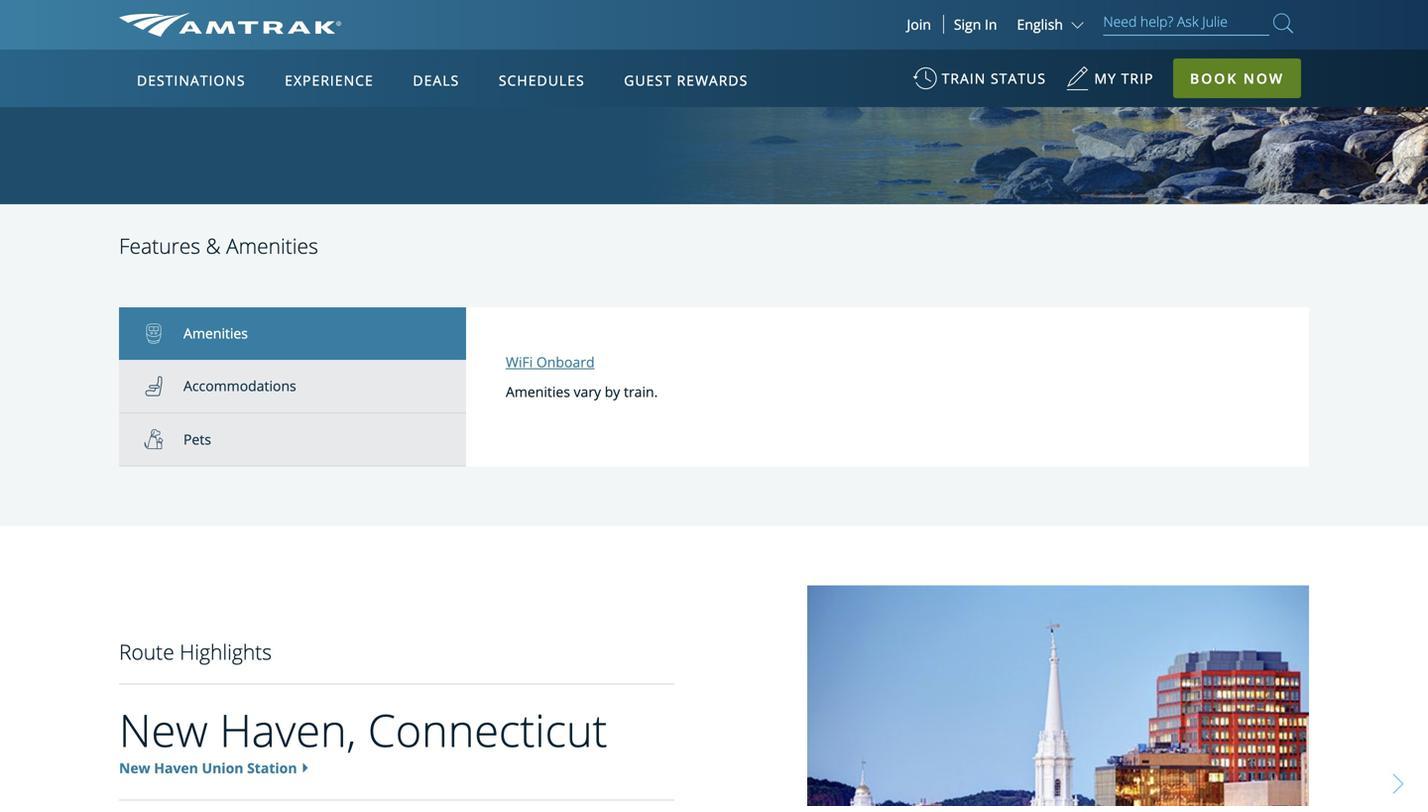 Task type: describe. For each thing, give the bounding box(es) containing it.
amenities button
[[119, 308, 466, 360]]

experience
[[285, 71, 374, 90]]

experience button
[[277, 53, 382, 108]]

amenities list item
[[119, 308, 466, 360]]

schedules link
[[491, 50, 593, 107]]

train status link
[[913, 60, 1047, 108]]

list containing amenities
[[119, 308, 466, 467]]

status
[[991, 69, 1047, 88]]

connecticut
[[368, 700, 608, 761]]

banner containing join
[[0, 0, 1429, 458]]

my trip button
[[1066, 60, 1154, 108]]

schedules
[[499, 71, 585, 90]]

0 vertical spatial amenities
[[226, 232, 318, 260]]

wifi
[[506, 353, 533, 372]]

route highlights
[[119, 638, 272, 666]]

trip
[[1122, 69, 1154, 88]]

deals button
[[405, 53, 468, 108]]

sign in button
[[954, 15, 998, 34]]

amenities for amenities vary by train.
[[506, 383, 570, 402]]

train
[[942, 69, 987, 88]]

onboard
[[537, 353, 595, 372]]

my trip
[[1095, 69, 1154, 88]]

pictoral icon for train image
[[144, 324, 184, 344]]

join button
[[895, 15, 944, 34]]

accommodations
[[184, 377, 296, 395]]

guest
[[624, 71, 673, 90]]

train.
[[624, 383, 658, 402]]

new haven union station link
[[119, 759, 297, 778]]

amtrak image
[[119, 13, 342, 37]]

station
[[247, 759, 297, 778]]

join
[[907, 15, 932, 34]]

&
[[206, 232, 221, 260]]

book
[[1191, 69, 1239, 88]]

route
[[119, 638, 174, 666]]

regions map image
[[193, 166, 669, 443]]

guest rewards button
[[616, 53, 756, 108]]

english
[[1017, 15, 1064, 34]]

vary
[[574, 383, 601, 402]]

my
[[1095, 69, 1117, 88]]

by
[[605, 383, 621, 402]]

features
[[119, 232, 201, 260]]

features & amenities
[[119, 232, 318, 260]]

new haven, connecticut new haven union station
[[119, 700, 608, 778]]

now
[[1244, 69, 1285, 88]]

rewards
[[677, 71, 748, 90]]

haven,
[[220, 700, 356, 761]]

accommodations button
[[119, 360, 466, 414]]

amenities for amenities
[[184, 324, 248, 343]]



Task type: locate. For each thing, give the bounding box(es) containing it.
application
[[193, 166, 669, 443]]

amenities down wifi onboard
[[506, 383, 570, 402]]

book now button
[[1174, 59, 1302, 98]]

pictoral icon for pets image
[[144, 430, 184, 450]]

new left haven
[[119, 759, 150, 778]]

list
[[119, 308, 466, 467]]

search icon image
[[1274, 9, 1294, 37]]

amenities vary by train.
[[506, 383, 658, 402]]

new down route
[[119, 700, 208, 761]]

haven
[[154, 759, 198, 778]]

1 vertical spatial amenities
[[184, 324, 248, 343]]

application inside banner
[[193, 166, 669, 443]]

wifi onboard link
[[506, 353, 595, 372]]

deals
[[413, 71, 460, 90]]

new
[[119, 700, 208, 761], [119, 759, 150, 778]]

pets button
[[119, 414, 466, 467]]

Please enter your search item search field
[[1104, 10, 1270, 36]]

amenities right the &
[[226, 232, 318, 260]]

train status
[[942, 69, 1047, 88]]

sign in
[[954, 15, 998, 34]]

banner
[[0, 0, 1429, 458]]

1 new from the top
[[119, 700, 208, 761]]

pets
[[184, 430, 211, 449]]

pictoral icon for seat image
[[144, 376, 184, 396]]

in
[[985, 15, 998, 34]]

book now
[[1191, 69, 1285, 88]]

wifi onboard
[[506, 353, 595, 372]]

destinations
[[137, 71, 246, 90]]

destinations button
[[129, 53, 254, 108]]

2 vertical spatial amenities
[[506, 383, 570, 402]]

union
[[202, 759, 244, 778]]

guest rewards
[[624, 71, 748, 90]]

highlights
[[180, 638, 272, 666]]

sign
[[954, 15, 982, 34]]

amenities
[[226, 232, 318, 260], [184, 324, 248, 343], [506, 383, 570, 402]]

english button
[[1017, 15, 1089, 34]]

2 new from the top
[[119, 759, 150, 778]]

amenities up accommodations
[[184, 324, 248, 343]]

amenities inside button
[[184, 324, 248, 343]]



Task type: vqa. For each thing, say whether or not it's contained in the screenshot.
DEALS
yes



